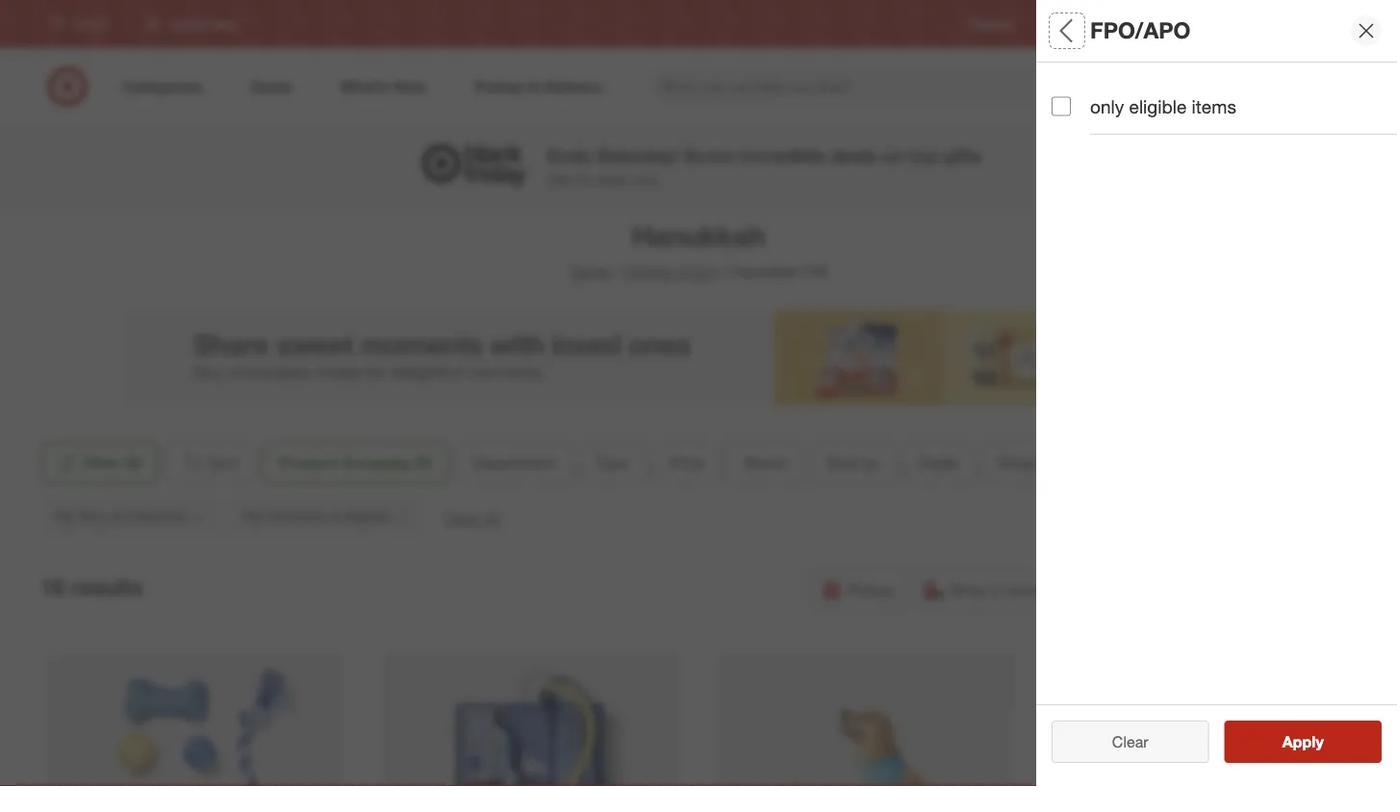 Task type: describe. For each thing, give the bounding box(es) containing it.
score
[[684, 144, 735, 166]]

see results
[[1263, 733, 1344, 751]]

top
[[910, 144, 938, 166]]

1 vertical spatial hanukkah
[[729, 262, 799, 281]]

weekly
[[1045, 17, 1082, 31]]

deals button
[[903, 442, 975, 484]]

clear button
[[1052, 721, 1209, 763]]

holiday shop link
[[624, 262, 717, 281]]

pet toys and exercise button
[[40, 496, 221, 538]]

results for 16 results
[[71, 574, 143, 601]]

shop for shop in store
[[950, 580, 986, 599]]

advertisement region
[[121, 310, 1276, 406]]

include
[[1091, 686, 1150, 708]]

pet costumes & apparel button
[[228, 496, 424, 538]]

apply button
[[1225, 721, 1382, 763]]

price button
[[653, 442, 721, 484]]

0 horizontal spatial clear all
[[444, 509, 499, 527]]

pickup button
[[812, 569, 907, 611]]

incredible
[[740, 144, 826, 166]]

brand
[[745, 453, 786, 472]]

now.
[[632, 171, 659, 188]]

clear inside button
[[1113, 733, 1149, 751]]

all
[[1052, 17, 1079, 44]]

only
[[1091, 95, 1124, 117]]

the
[[573, 171, 592, 188]]

stock
[[1208, 686, 1253, 708]]

weekly ad
[[1045, 17, 1099, 31]]

ad
[[1085, 17, 1099, 31]]

exercise
[[136, 508, 187, 525]]

What can we help you find? suggestions appear below search field
[[650, 65, 1129, 108]]

items
[[1192, 95, 1237, 117]]

deals
[[919, 453, 958, 472]]

see
[[1263, 733, 1290, 751]]

16 results
[[40, 574, 143, 601]]

redcard link
[[1130, 16, 1176, 32]]

sort
[[208, 453, 238, 472]]

shop in store
[[950, 580, 1042, 599]]

2 (2) from the left
[[414, 453, 432, 472]]

toys
[[79, 508, 105, 525]]

apply
[[1283, 733, 1324, 751]]

16
[[40, 574, 65, 601]]

costumes
[[266, 508, 328, 525]]

(2) inside button
[[124, 453, 142, 472]]

out
[[1156, 686, 1182, 708]]

shop in store button
[[914, 569, 1054, 611]]

0 vertical spatial deals
[[831, 144, 878, 166]]

shop inside hanukkah target / holiday shop / hanukkah (16)
[[680, 262, 717, 281]]

only eligible items
[[1091, 95, 1237, 117]]

find stores
[[1302, 17, 1361, 31]]

of
[[1187, 686, 1203, 708]]

sold
[[827, 453, 858, 472]]

(16)
[[803, 262, 828, 281]]

sold by button
[[811, 442, 895, 484]]

redcard
[[1130, 17, 1176, 31]]

brand button
[[729, 442, 803, 484]]

gifts
[[943, 144, 982, 166]]

all filters dialog
[[1037, 0, 1398, 786]]

0 vertical spatial hanukkah
[[632, 219, 766, 253]]

all inside dialog
[[1144, 733, 1159, 751]]

2 / from the left
[[721, 262, 726, 281]]

0 horizontal spatial deals
[[596, 171, 629, 188]]

only eligible items checkbox
[[1052, 97, 1071, 116]]

by for sold by
[[863, 453, 879, 472]]



Task type: vqa. For each thing, say whether or not it's contained in the screenshot.
rightmost 'Union'
no



Task type: locate. For each thing, give the bounding box(es) containing it.
pickup
[[847, 580, 894, 599]]

grouping
[[342, 453, 410, 472]]

eligible
[[1130, 95, 1187, 117]]

0 vertical spatial clear all
[[444, 509, 499, 527]]

hanukkah 8 days of dog toys - boots & barkley™ image
[[48, 653, 344, 786], [48, 653, 344, 786]]

Include out of stock checkbox
[[1052, 688, 1071, 707]]

pet for pet toys and exercise
[[55, 508, 75, 525]]

hanukkah 8 days of cat toys - 8ct - boots & barkley™ image
[[383, 653, 679, 786], [383, 653, 679, 786]]

hanukkah target / holiday shop / hanukkah (16)
[[569, 219, 828, 281]]

results
[[71, 574, 143, 601], [1295, 733, 1344, 751]]

(2)
[[124, 453, 142, 472], [414, 453, 432, 472]]

filters
[[1085, 17, 1145, 44]]

pet left costumes
[[243, 508, 263, 525]]

15.75" hanukkah plush and rope bone dog toy - boots & barkley™ image
[[1053, 653, 1350, 786], [1053, 653, 1350, 786]]

shop by
[[999, 453, 1056, 472]]

0 horizontal spatial clear all button
[[444, 507, 499, 529]]

(2) right grouping
[[414, 453, 432, 472]]

1 horizontal spatial /
[[721, 262, 726, 281]]

results right the see
[[1295, 733, 1344, 751]]

find
[[1302, 17, 1325, 31]]

shop right holiday
[[680, 262, 717, 281]]

shop left in
[[950, 580, 986, 599]]

clear all inside all filters dialog
[[1103, 733, 1159, 751]]

department
[[1052, 82, 1157, 105], [473, 453, 556, 472]]

1 pet from the left
[[55, 508, 75, 525]]

stores
[[1328, 17, 1361, 31]]

saturday!
[[596, 144, 679, 166]]

fpo/apo dialog
[[1037, 0, 1398, 786]]

1 vertical spatial department
[[473, 453, 556, 472]]

1 by from the left
[[863, 453, 879, 472]]

1 vertical spatial department button
[[457, 442, 572, 484]]

results for see results
[[1295, 733, 1344, 751]]

1 horizontal spatial department
[[1052, 82, 1157, 105]]

shop by button
[[982, 442, 1072, 484]]

type
[[596, 453, 629, 472]]

fpo/apo
[[1091, 17, 1191, 44]]

1 horizontal spatial all
[[1144, 733, 1159, 751]]

0 horizontal spatial /
[[615, 262, 620, 281]]

shop
[[680, 262, 717, 281], [999, 453, 1035, 472], [950, 580, 986, 599]]

all
[[484, 509, 499, 527], [1144, 733, 1159, 751]]

hanukkah up holiday shop link
[[632, 219, 766, 253]]

pet costumes & apparel
[[243, 508, 391, 525]]

clear all button
[[444, 507, 499, 529], [1052, 721, 1209, 763]]

0 horizontal spatial shop
[[680, 262, 717, 281]]

0 vertical spatial department button
[[1052, 63, 1398, 130]]

1 horizontal spatial shop
[[950, 580, 986, 599]]

0 vertical spatial results
[[71, 574, 143, 601]]

pet
[[55, 508, 75, 525], [243, 508, 263, 525]]

sort button
[[165, 442, 254, 484]]

&
[[332, 508, 340, 525]]

2 horizontal spatial shop
[[999, 453, 1035, 472]]

1 horizontal spatial by
[[1039, 453, 1056, 472]]

1 vertical spatial clear all button
[[1052, 721, 1209, 763]]

0 vertical spatial clear all button
[[444, 507, 499, 529]]

filter
[[83, 453, 120, 472]]

product grouping (2)
[[279, 453, 432, 472]]

1 horizontal spatial (2)
[[414, 453, 432, 472]]

store
[[1007, 580, 1042, 599]]

1 horizontal spatial clear all
[[1103, 733, 1159, 751]]

clear inside all filters dialog
[[1103, 733, 1139, 751]]

1 / from the left
[[615, 262, 620, 281]]

1 vertical spatial deals
[[596, 171, 629, 188]]

product
[[279, 453, 338, 472]]

results right 16
[[71, 574, 143, 601]]

all filters
[[1052, 17, 1145, 44]]

type button
[[580, 442, 645, 484]]

registry link
[[971, 16, 1014, 32]]

1 horizontal spatial department button
[[1052, 63, 1398, 130]]

results inside button
[[1295, 733, 1344, 751]]

hanukkah left "(16)"
[[729, 262, 799, 281]]

filter (2)
[[83, 453, 142, 472]]

pet toys and exercise
[[55, 508, 187, 525]]

1 horizontal spatial pet
[[243, 508, 263, 525]]

1 horizontal spatial deals
[[831, 144, 878, 166]]

department button
[[1052, 63, 1398, 130], [457, 442, 572, 484]]

ends saturday! score incredible deals on top gifts get the deals now.
[[548, 144, 982, 188]]

deals right the
[[596, 171, 629, 188]]

1 vertical spatial all
[[1144, 733, 1159, 751]]

2 by from the left
[[1039, 453, 1056, 472]]

weekly ad link
[[1045, 16, 1099, 32]]

hanukkah
[[632, 219, 766, 253], [729, 262, 799, 281]]

0 horizontal spatial by
[[863, 453, 879, 472]]

shop right deals
[[999, 453, 1035, 472]]

clear
[[444, 509, 480, 527], [1103, 733, 1139, 751], [1113, 733, 1149, 751]]

2 pet from the left
[[243, 508, 263, 525]]

2 vertical spatial shop
[[950, 580, 986, 599]]

0 vertical spatial shop
[[680, 262, 717, 281]]

by for shop by
[[1039, 453, 1056, 472]]

/ right holiday shop link
[[721, 262, 726, 281]]

target
[[569, 262, 611, 281]]

0 horizontal spatial department button
[[457, 442, 572, 484]]

shop for shop by
[[999, 453, 1035, 472]]

filter (2) button
[[40, 442, 157, 484]]

(2) right filter
[[124, 453, 142, 472]]

0 vertical spatial department
[[1052, 82, 1157, 105]]

0 vertical spatial all
[[484, 509, 499, 527]]

get
[[548, 171, 570, 188]]

department inside all filters dialog
[[1052, 82, 1157, 105]]

/
[[615, 262, 620, 281], [721, 262, 726, 281]]

apparel
[[344, 508, 391, 525]]

find stores link
[[1302, 16, 1361, 32]]

0 horizontal spatial all
[[484, 509, 499, 527]]

include out of stock
[[1091, 686, 1253, 708]]

0 horizontal spatial (2)
[[124, 453, 142, 472]]

pet for pet costumes & apparel
[[243, 508, 263, 525]]

0 horizontal spatial results
[[71, 574, 143, 601]]

hanukkah matching family cat and dog bandana - wondershop™ - blue - one size fits most image
[[718, 653, 1014, 786], [718, 653, 1014, 786]]

in
[[991, 580, 1003, 599]]

holiday
[[624, 262, 676, 281]]

and
[[109, 508, 132, 525]]

ends
[[548, 144, 591, 166]]

see results button
[[1225, 721, 1382, 763]]

price
[[670, 453, 705, 472]]

deals
[[831, 144, 878, 166], [596, 171, 629, 188]]

1 vertical spatial shop
[[999, 453, 1035, 472]]

0 horizontal spatial department
[[473, 453, 556, 472]]

by
[[863, 453, 879, 472], [1039, 453, 1056, 472]]

1 vertical spatial results
[[1295, 733, 1344, 751]]

registry
[[971, 17, 1014, 31]]

0 horizontal spatial pet
[[55, 508, 75, 525]]

target link
[[569, 262, 611, 281]]

deals left on
[[831, 144, 878, 166]]

1 horizontal spatial results
[[1295, 733, 1344, 751]]

1 horizontal spatial clear all button
[[1052, 721, 1209, 763]]

/ right target in the left top of the page
[[615, 262, 620, 281]]

1 vertical spatial clear all
[[1103, 733, 1159, 751]]

1 (2) from the left
[[124, 453, 142, 472]]

clear all
[[444, 509, 499, 527], [1103, 733, 1159, 751]]

sold by
[[827, 453, 879, 472]]

on
[[883, 144, 904, 166]]

pet left toys
[[55, 508, 75, 525]]



